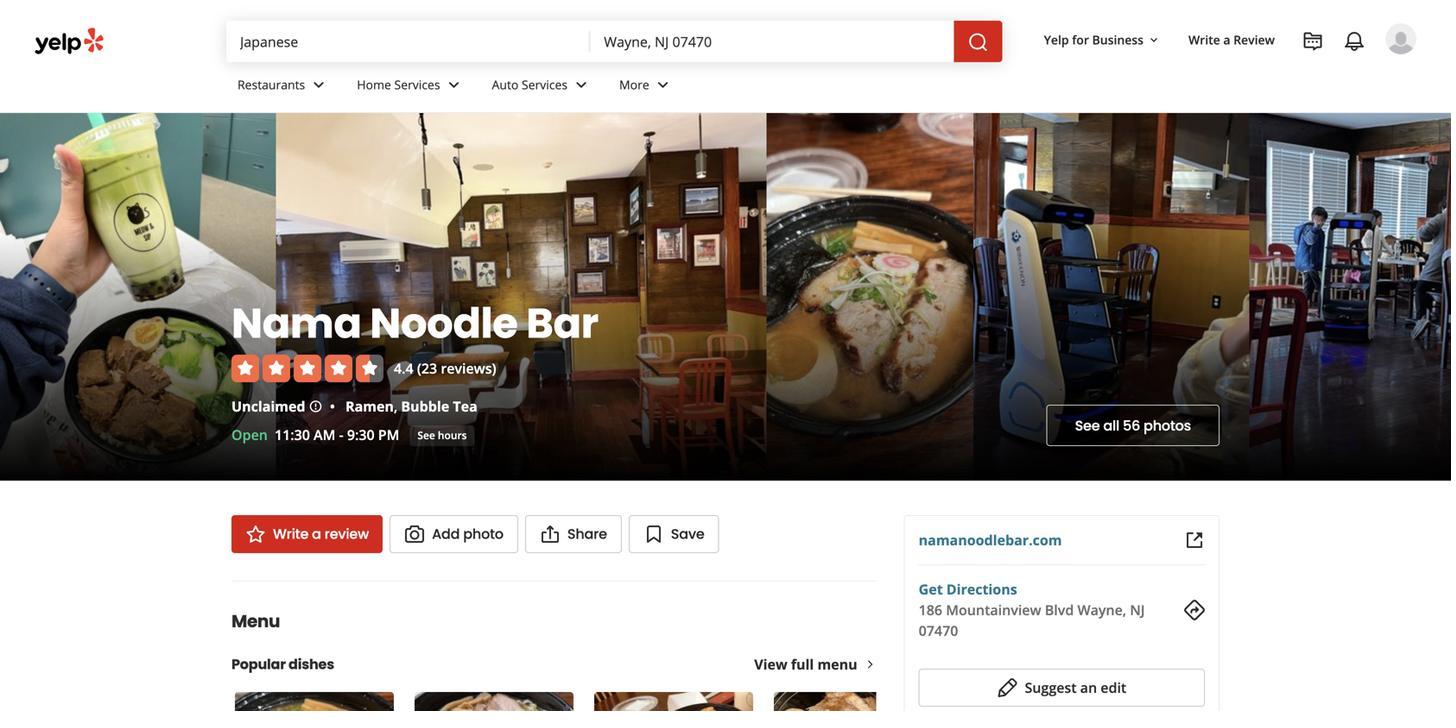 Task type: locate. For each thing, give the bounding box(es) containing it.
3 24 chevron down v2 image from the left
[[653, 75, 673, 95]]

1 horizontal spatial write
[[1188, 32, 1220, 48]]

,
[[394, 397, 398, 416]]

auto
[[492, 77, 519, 93]]

review
[[1233, 32, 1275, 48]]

things to do, nail salons, plumbers text field
[[226, 21, 590, 62]]

popular
[[231, 655, 286, 675]]

notifications image
[[1344, 31, 1365, 52]]

2 horizontal spatial 24 chevron down v2 image
[[653, 75, 673, 95]]

2 services from the left
[[522, 77, 568, 93]]

1 horizontal spatial a
[[1223, 32, 1230, 48]]

9:30
[[347, 426, 375, 444]]

more link
[[606, 62, 687, 112]]

for
[[1072, 32, 1089, 48]]

photos
[[1144, 416, 1191, 436]]

4.4 star rating image
[[231, 355, 384, 383]]

yelp for business button
[[1037, 24, 1168, 55]]

black garlic ramen image
[[415, 693, 574, 712]]

see left all
[[1075, 416, 1100, 436]]

reviews)
[[441, 359, 496, 378]]

see for see all 56 photos
[[1075, 416, 1100, 436]]

nama noodle bar
[[231, 295, 598, 353]]

auto services
[[492, 77, 568, 93]]

24 chevron down v2 image right the more
[[653, 75, 673, 95]]

services right auto
[[522, 77, 568, 93]]

suggest
[[1025, 679, 1077, 697]]

write a review
[[273, 525, 369, 544]]

1 24 chevron down v2 image from the left
[[444, 75, 464, 95]]

(23 reviews) link
[[417, 359, 496, 378]]

photo
[[463, 525, 503, 544]]

photo of nama noodle bar - wayne, nj, us. spicy miso ramen image
[[767, 113, 974, 481]]

write a review
[[1188, 32, 1275, 48]]

1 vertical spatial write
[[273, 525, 309, 544]]

see hours link
[[410, 426, 475, 447]]

1 horizontal spatial see
[[1075, 416, 1100, 436]]

write a review link
[[231, 516, 383, 554]]

a
[[1223, 32, 1230, 48], [312, 525, 321, 544]]

full
[[791, 656, 814, 674]]

search image
[[968, 32, 989, 53]]

bar
[[526, 295, 598, 353]]

services inside auto services link
[[522, 77, 568, 93]]

services
[[394, 77, 440, 93], [522, 77, 568, 93]]

0 vertical spatial write
[[1188, 32, 1220, 48]]

0 horizontal spatial see
[[418, 428, 435, 443]]

2 24 chevron down v2 image from the left
[[571, 75, 592, 95]]

see
[[1075, 416, 1100, 436], [418, 428, 435, 443]]

24 chevron down v2 image
[[444, 75, 464, 95], [571, 75, 592, 95], [653, 75, 673, 95]]

1 vertical spatial a
[[312, 525, 321, 544]]

services inside home services link
[[394, 77, 440, 93]]

open 11:30 am - 9:30 pm
[[231, 426, 399, 444]]

56
[[1123, 416, 1140, 436]]

write left review
[[1188, 32, 1220, 48]]

1 none field from the left
[[226, 21, 590, 62]]

bubble
[[401, 397, 449, 416]]

edit
[[1101, 679, 1126, 697]]

get directions 186 mountainview blvd wayne, nj 07470
[[919, 580, 1145, 640]]

review
[[325, 525, 369, 544]]

photo of nama noodle bar - wayne, nj, us. indoor seating image
[[276, 113, 767, 481]]

see all 56 photos link
[[1046, 405, 1220, 447]]

wayne,
[[1077, 601, 1126, 620]]

0 horizontal spatial write
[[273, 525, 309, 544]]

1 horizontal spatial 24 chevron down v2 image
[[571, 75, 592, 95]]

186
[[919, 601, 942, 620]]

0 horizontal spatial 24 chevron down v2 image
[[444, 75, 464, 95]]

None search field
[[226, 21, 1002, 62]]

tea
[[453, 397, 477, 416]]

get
[[919, 580, 943, 599]]

see left 'hours'
[[418, 428, 435, 443]]

0 vertical spatial a
[[1223, 32, 1230, 48]]

pork chashu image
[[774, 693, 933, 712]]

blvd
[[1045, 601, 1074, 620]]

1 horizontal spatial services
[[522, 77, 568, 93]]

24 chevron down v2 image inside home services link
[[444, 75, 464, 95]]

24 chevron down v2 image inside more link
[[653, 75, 673, 95]]

am
[[314, 426, 335, 444]]

services right home
[[394, 77, 440, 93]]

write inside 'user actions' element
[[1188, 32, 1220, 48]]

add photo
[[432, 525, 503, 544]]

projects image
[[1303, 31, 1323, 52]]

24 chevron down v2 image left auto
[[444, 75, 464, 95]]

none field things to do, nail salons, plumbers
[[226, 21, 590, 62]]

namanoodlebar.com link
[[919, 531, 1062, 550]]

a for review
[[312, 525, 321, 544]]

0 horizontal spatial a
[[312, 525, 321, 544]]

2 none field from the left
[[590, 21, 954, 62]]

home services link
[[343, 62, 478, 112]]

24 chevron down v2 image right auto services
[[571, 75, 592, 95]]

24 star v2 image
[[245, 524, 266, 545]]

noodle
[[370, 295, 518, 353]]

menu
[[818, 656, 857, 674]]

write
[[1188, 32, 1220, 48], [273, 525, 309, 544]]

0 horizontal spatial services
[[394, 77, 440, 93]]

24 chevron down v2 image inside auto services link
[[571, 75, 592, 95]]

4.4 (23 reviews)
[[394, 359, 496, 378]]

dishes
[[289, 655, 334, 675]]

bubble tea link
[[401, 397, 477, 416]]

1 services from the left
[[394, 77, 440, 93]]

business categories element
[[224, 62, 1417, 112]]

None field
[[226, 21, 590, 62], [590, 21, 954, 62]]

write right 24 star v2 image on the bottom
[[273, 525, 309, 544]]



Task type: describe. For each thing, give the bounding box(es) containing it.
16 chevron down v2 image
[[1147, 33, 1161, 47]]

24 save outline v2 image
[[643, 524, 664, 545]]

user actions element
[[1030, 22, 1441, 128]]

pm
[[378, 426, 399, 444]]

services for home services
[[394, 77, 440, 93]]

business
[[1092, 32, 1144, 48]]

dumpling spring rolls image
[[594, 693, 753, 712]]

restaurants link
[[224, 62, 343, 112]]

get directions link
[[919, 580, 1017, 599]]

a for review
[[1223, 32, 1230, 48]]

an
[[1080, 679, 1097, 697]]

more
[[619, 77, 649, 93]]

photo of nama noodle bar - wayne, nj, us. matcha and braised beef bowl image
[[0, 113, 276, 481]]

24 chevron down v2 image for more
[[653, 75, 673, 95]]

24 camera v2 image
[[404, 524, 425, 545]]

menu
[[231, 610, 280, 634]]

spicy miso ramen image
[[235, 693, 394, 712]]

ramen , bubble tea
[[346, 397, 477, 416]]

ramen
[[346, 397, 394, 416]]

write a review link
[[1182, 24, 1282, 55]]

open
[[231, 426, 268, 444]]

24 chevron down v2 image
[[309, 75, 329, 95]]

16 exclamation v2 image
[[309, 400, 323, 414]]

home services
[[357, 77, 440, 93]]

view full menu link
[[754, 656, 876, 674]]

save button
[[629, 516, 719, 554]]

07470
[[919, 622, 958, 640]]

yelp for business
[[1044, 32, 1144, 48]]

view
[[754, 656, 787, 674]]

4.4
[[394, 359, 413, 378]]

namanoodlebar.com
[[919, 531, 1062, 550]]

24 pencil v2 image
[[997, 678, 1018, 699]]

yelp
[[1044, 32, 1069, 48]]

services for auto services
[[522, 77, 568, 93]]

unclaimed link
[[231, 397, 305, 416]]

see hours
[[418, 428, 467, 443]]

hours
[[438, 428, 467, 443]]

add photo link
[[390, 516, 518, 554]]

see all 56 photos
[[1075, 416, 1191, 436]]

24 share v2 image
[[540, 524, 560, 545]]

-
[[339, 426, 343, 444]]

suggest an edit button
[[919, 669, 1205, 707]]

24 chevron down v2 image for auto services
[[571, 75, 592, 95]]

11:30
[[275, 426, 310, 444]]

none field address, neighborhood, city, state or zip
[[590, 21, 954, 62]]

share
[[567, 525, 607, 544]]

share button
[[525, 516, 622, 554]]

all
[[1103, 416, 1119, 436]]

restaurants
[[238, 77, 305, 93]]

ramen link
[[346, 397, 394, 416]]

add
[[432, 525, 460, 544]]

nama
[[231, 295, 361, 353]]

auto services link
[[478, 62, 606, 112]]

write for write a review
[[1188, 32, 1220, 48]]

(23
[[417, 359, 437, 378]]

home
[[357, 77, 391, 93]]

unclaimed
[[231, 397, 305, 416]]

address, neighborhood, city, state or zip text field
[[590, 21, 954, 62]]

mountainview
[[946, 601, 1041, 620]]

24 chevron down v2 image for home services
[[444, 75, 464, 95]]

14 chevron right outline image
[[864, 659, 876, 671]]

gary o. image
[[1385, 23, 1417, 54]]

see for see hours
[[418, 428, 435, 443]]

save
[[671, 525, 704, 544]]

photo of nama noodle bar - wayne, nj, us. robot waitress image
[[1250, 113, 1451, 481]]

view full menu
[[754, 656, 857, 674]]

photo of nama noodle bar - wayne, nj, us. waitress image
[[974, 113, 1250, 481]]

write for write a review
[[273, 525, 309, 544]]

24 external link v2 image
[[1184, 530, 1205, 551]]

menu element
[[204, 581, 936, 712]]

directions
[[946, 580, 1017, 599]]

suggest an edit
[[1025, 679, 1126, 697]]

24 directions v2 image
[[1184, 600, 1205, 621]]

popular dishes
[[231, 655, 334, 675]]

nj
[[1130, 601, 1145, 620]]



Task type: vqa. For each thing, say whether or not it's contained in the screenshot.
Blvd
yes



